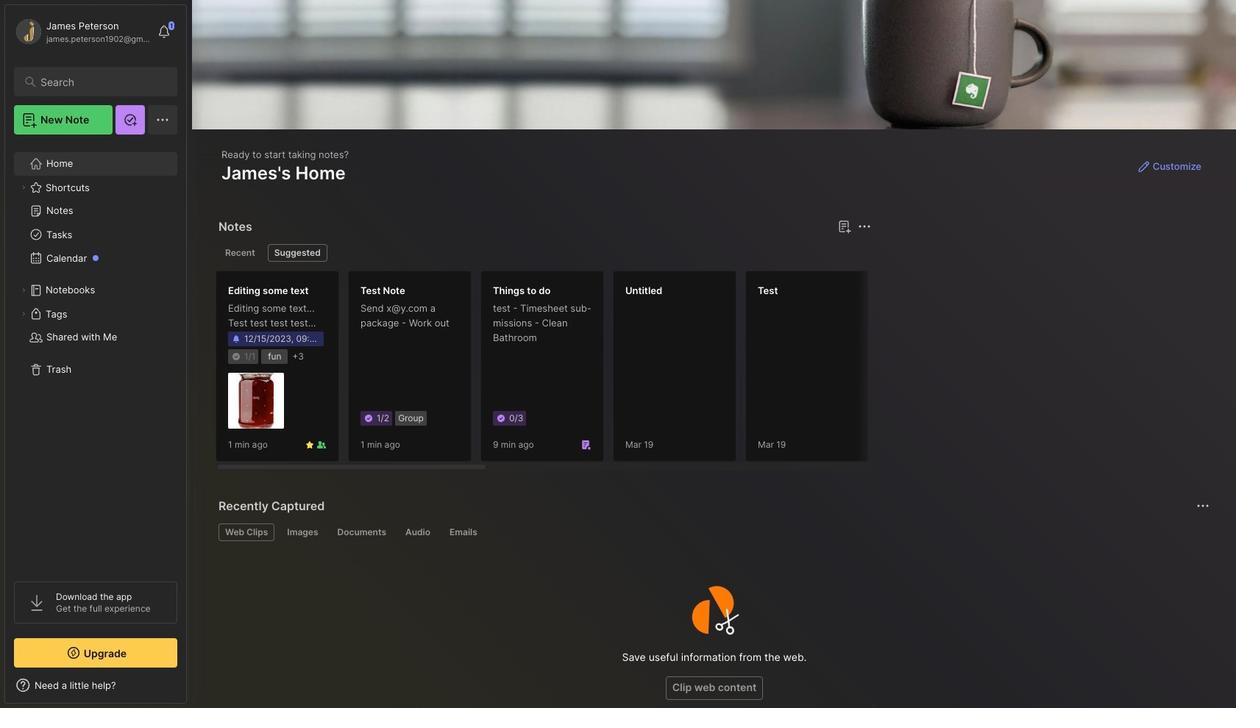 Task type: describe. For each thing, give the bounding box(es) containing it.
expand tags image
[[19, 310, 28, 319]]

thumbnail image
[[228, 373, 284, 429]]

expand notebooks image
[[19, 286, 28, 295]]



Task type: vqa. For each thing, say whether or not it's contained in the screenshot.
Expand Tags IMAGE
yes



Task type: locate. For each thing, give the bounding box(es) containing it.
Account field
[[14, 17, 150, 46]]

tree
[[5, 143, 186, 569]]

tree inside main element
[[5, 143, 186, 569]]

row group
[[216, 271, 1236, 471]]

WHAT'S NEW field
[[5, 674, 186, 698]]

click to collapse image
[[186, 681, 197, 699]]

More actions field
[[1193, 496, 1213, 517]]

1 tab list from the top
[[219, 244, 869, 262]]

None search field
[[40, 73, 164, 91]]

0 vertical spatial tab list
[[219, 244, 869, 262]]

1 vertical spatial tab list
[[219, 524, 1207, 542]]

none search field inside main element
[[40, 73, 164, 91]]

2 tab list from the top
[[219, 524, 1207, 542]]

tab
[[219, 244, 262, 262], [268, 244, 327, 262], [219, 524, 275, 542], [281, 524, 325, 542], [331, 524, 393, 542], [399, 524, 437, 542], [443, 524, 484, 542]]

main element
[[0, 0, 191, 709]]

more actions image
[[1194, 497, 1212, 515]]

tab list
[[219, 244, 869, 262], [219, 524, 1207, 542]]

Search text field
[[40, 75, 164, 89]]



